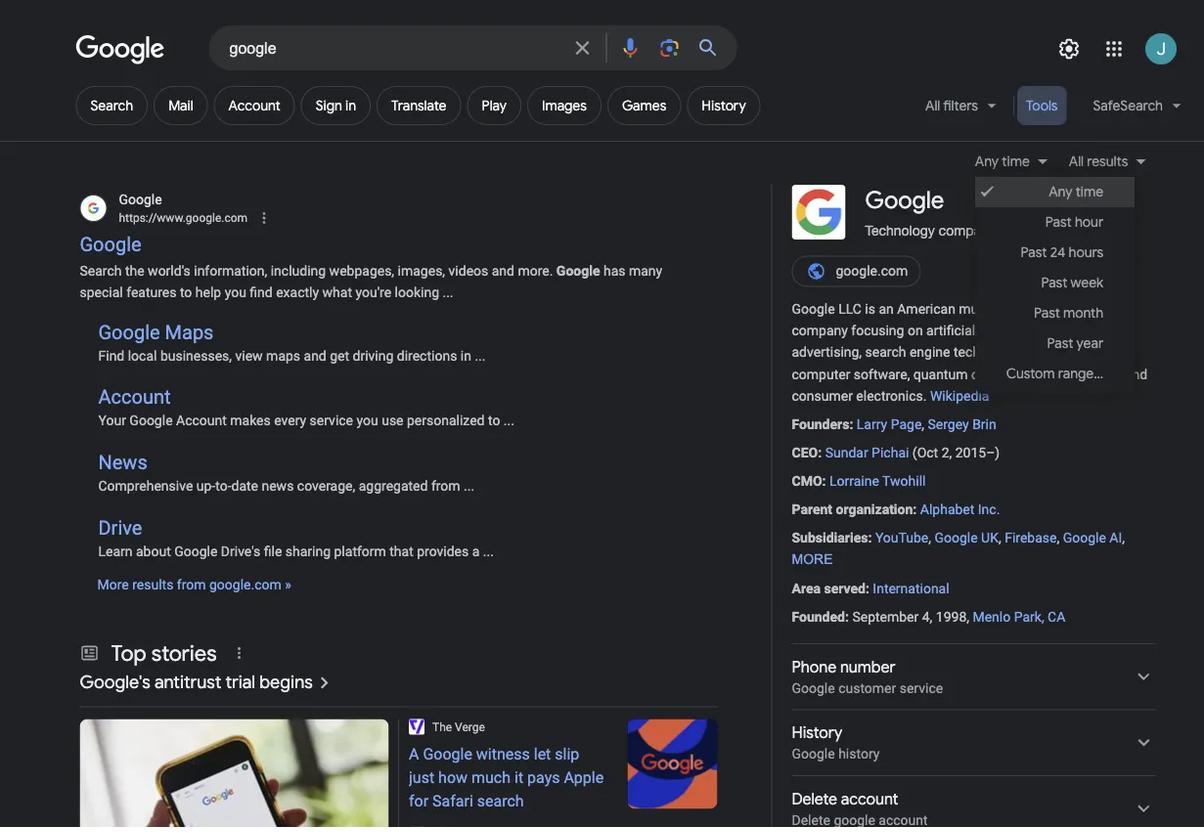 Task type: vqa. For each thing, say whether or not it's contained in the screenshot.


Task type: locate. For each thing, give the bounding box(es) containing it.
: for youtube
[[868, 530, 872, 547]]

1 vertical spatial and
[[304, 348, 327, 364]]

0 vertical spatial any time
[[976, 153, 1030, 170]]

0 vertical spatial results
[[1088, 153, 1129, 170]]

1 vertical spatial account link
[[98, 386, 171, 409]]

0 horizontal spatial history
[[702, 97, 746, 115]]

custom range... menu item
[[1007, 366, 1104, 383]]

any time up "past hour"
[[1049, 183, 1104, 201]]

intelligence,
[[979, 323, 1052, 339]]

past month link
[[976, 298, 1135, 329]]

any down all filters dropdown button
[[976, 153, 999, 170]]

all up any time radio item
[[1069, 153, 1084, 170]]

has
[[604, 263, 626, 279]]

you left use
[[357, 413, 378, 429]]

date
[[231, 478, 258, 494]]

1 vertical spatial account
[[98, 386, 171, 409]]

1 vertical spatial to
[[488, 413, 500, 429]]

sergey
[[928, 417, 970, 433]]

search up software,
[[866, 345, 907, 361]]

results down safesearch
[[1088, 153, 1129, 170]]

... inside google maps find local businesses, view maps and get driving directions in ...
[[475, 348, 486, 364]]

drive
[[98, 517, 142, 540]]

search up special
[[80, 263, 122, 279]]

google up https://www.google.com text box
[[119, 191, 162, 207]]

to inside the has many special features to help you find exactly what you're looking ...
[[180, 285, 192, 301]]

0 vertical spatial you
[[225, 285, 247, 301]]

... up a
[[464, 478, 475, 494]]

1 horizontal spatial results
[[1088, 153, 1129, 170]]

filters
[[944, 97, 979, 115]]

computing,
[[1064, 345, 1132, 361], [972, 366, 1040, 383]]

any time radio item
[[976, 177, 1135, 207]]

, left "sergey"
[[922, 417, 925, 433]]

any
[[976, 153, 999, 170], [1049, 183, 1073, 201]]

1 vertical spatial service
[[900, 681, 944, 697]]

all for all filters
[[926, 97, 941, 115]]

google right your
[[130, 413, 173, 429]]

results for more
[[132, 578, 174, 594]]

delete account button
[[792, 776, 1156, 828]]

company up advertising,
[[792, 323, 848, 339]]

directions
[[397, 348, 457, 364]]

search by image image
[[658, 36, 682, 60]]

: down twohill
[[913, 502, 917, 518]]

history
[[702, 97, 746, 115], [792, 724, 843, 744]]

: up the september
[[866, 581, 870, 597]]

past hour link
[[976, 207, 1135, 238]]

google left has
[[557, 263, 600, 279]]

safari
[[433, 793, 473, 812]]

google inside phone number google customer service
[[792, 681, 835, 697]]

past up 24
[[1046, 214, 1072, 231]]

1 horizontal spatial company
[[939, 222, 996, 238]]

google up delete
[[792, 747, 835, 763]]

news
[[262, 478, 294, 494]]

in right directions
[[461, 348, 472, 364]]

1 horizontal spatial to
[[488, 413, 500, 429]]

0 vertical spatial any
[[976, 153, 999, 170]]

you inside account your google account makes every service you use personalized to ...
[[357, 413, 378, 429]]

sundar pichai link
[[826, 445, 910, 461]]

...
[[475, 348, 486, 364], [504, 413, 515, 429], [464, 478, 475, 494], [483, 544, 494, 560]]

sharing
[[286, 544, 331, 560]]

company right the technology
[[939, 222, 996, 238]]

0 vertical spatial service
[[310, 413, 353, 429]]

software,
[[854, 366, 911, 383]]

add account element
[[229, 97, 281, 115]]

1 vertical spatial any
[[1049, 183, 1073, 201]]

any inside any time radio item
[[1049, 183, 1073, 201]]

from left google.com »
[[177, 578, 206, 594]]

1 vertical spatial search
[[80, 263, 122, 279]]

google up "more results from google.com »" link
[[174, 544, 218, 560]]

1 horizontal spatial account link
[[214, 86, 295, 125]]

0 horizontal spatial any
[[976, 153, 999, 170]]

google up the local on the top of page
[[98, 321, 160, 344]]

engine
[[910, 345, 951, 361]]

service right customer
[[900, 681, 944, 697]]

cloud
[[1027, 345, 1060, 361]]

past for past month
[[1034, 305, 1061, 322]]

0 horizontal spatial in
[[346, 97, 356, 115]]

0 vertical spatial in
[[346, 97, 356, 115]]

artificial
[[927, 323, 976, 339]]

results inside popup button
[[1088, 153, 1129, 170]]

all inside dropdown button
[[926, 97, 941, 115]]

1 vertical spatial results
[[132, 578, 174, 594]]

0 horizontal spatial search
[[477, 793, 524, 812]]

: left lorraine
[[823, 473, 827, 490]]

google down phone
[[792, 681, 835, 697]]

pays
[[528, 769, 560, 788]]

images
[[542, 97, 587, 115]]

top stories
[[111, 640, 217, 667]]

0 vertical spatial google
[[792, 681, 835, 697]]

any inside any time dropdown button
[[976, 153, 999, 170]]

account for account your google account makes every service you use personalized to ...
[[98, 386, 171, 409]]

0 vertical spatial from
[[431, 478, 461, 494]]

1 horizontal spatial in
[[461, 348, 472, 364]]

1 horizontal spatial from
[[431, 478, 461, 494]]

0 vertical spatial search
[[866, 345, 907, 361]]

past for past week
[[1042, 275, 1068, 292]]

search the world's information, including webpages, images, videos and more. google
[[80, 263, 600, 279]]

for
[[409, 793, 429, 812]]

1 horizontal spatial any
[[1049, 183, 1073, 201]]

google inside google technology company
[[866, 186, 945, 216]]

brin
[[973, 417, 997, 433]]

0 horizontal spatial and
[[304, 348, 327, 364]]

0 vertical spatial search
[[91, 97, 133, 115]]

translate link
[[377, 86, 461, 125]]

find
[[250, 285, 273, 301]]

world's
[[148, 263, 191, 279]]

1 horizontal spatial all
[[1069, 153, 1084, 170]]

top
[[111, 640, 147, 667]]

0 horizontal spatial to
[[180, 285, 192, 301]]

... inside account your google account makes every service you use personalized to ...
[[504, 413, 515, 429]]

: down organization
[[868, 530, 872, 547]]

coverage,
[[297, 478, 355, 494]]

2 google from the top
[[792, 747, 835, 763]]

0 horizontal spatial any time
[[976, 153, 1030, 170]]

webpages,
[[329, 263, 395, 279]]

google inside the google llc is an american multinational technology company focusing on artificial intelligence, online advertising, search engine technology, cloud computing, computer software, quantum computing, e-commerce, and consumer electronics.
[[792, 301, 835, 318]]

the
[[433, 721, 452, 735]]

search down the google image
[[91, 97, 133, 115]]

search link
[[76, 86, 148, 125]]

time up any time radio item
[[1002, 153, 1030, 170]]

: left sundar
[[818, 445, 822, 461]]

computing, up commerce,
[[1064, 345, 1132, 361]]

comprehensive
[[98, 478, 193, 494]]

google up how
[[423, 746, 473, 765]]

1 vertical spatial computing,
[[972, 366, 1040, 383]]

add games element
[[622, 97, 667, 115]]

any up past hour link in the right of the page
[[1049, 183, 1073, 201]]

add mail element
[[168, 97, 193, 115]]

0 vertical spatial account
[[229, 97, 281, 115]]

past down the past 24 hours link
[[1042, 275, 1068, 292]]

0 vertical spatial computing,
[[1064, 345, 1132, 361]]

account up your
[[98, 386, 171, 409]]

1 vertical spatial company
[[792, 323, 848, 339]]

0 vertical spatial and
[[492, 263, 515, 279]]

1 horizontal spatial time
[[1076, 183, 1104, 201]]

any time inside dropdown button
[[976, 153, 1030, 170]]

: for lorraine
[[823, 473, 827, 490]]

games
[[622, 97, 667, 115]]

account for account
[[229, 97, 281, 115]]

0 vertical spatial to
[[180, 285, 192, 301]]

google inside account your google account makes every service you use personalized to ...
[[130, 413, 173, 429]]

0 horizontal spatial company
[[792, 323, 848, 339]]

0 horizontal spatial you
[[225, 285, 247, 301]]

google maps find local businesses, view maps and get driving directions in ...
[[98, 321, 486, 364]]

google inside google maps find local businesses, view maps and get driving directions in ...
[[98, 321, 160, 344]]

quantum
[[914, 366, 968, 383]]

llc
[[839, 301, 862, 318]]

service right every
[[310, 413, 353, 429]]

and left 'get'
[[304, 348, 327, 364]]

past up online
[[1034, 305, 1061, 322]]

a
[[409, 746, 419, 765]]

search
[[91, 97, 133, 115], [80, 263, 122, 279]]

1 vertical spatial history
[[792, 724, 843, 744]]

you down "information,"
[[225, 285, 247, 301]]

, right 'firebase'
[[1123, 530, 1125, 547]]

menlo
[[973, 609, 1011, 625]]

1 horizontal spatial service
[[900, 681, 944, 697]]

: inside the subsidiaries : youtube , google uk , firebase , google ai , more
[[868, 530, 872, 547]]

all results button
[[1058, 151, 1156, 172]]

google image
[[76, 35, 166, 65]]

platform
[[334, 544, 386, 560]]

1 vertical spatial in
[[461, 348, 472, 364]]

in right sign
[[346, 97, 356, 115]]

account left "makes"
[[176, 413, 227, 429]]

time inside radio item
[[1076, 183, 1104, 201]]

all for all results
[[1069, 153, 1084, 170]]

0 horizontal spatial results
[[132, 578, 174, 594]]

1 horizontal spatial you
[[357, 413, 378, 429]]

search by voice image
[[619, 36, 642, 60]]

search down much
[[477, 793, 524, 812]]

0 horizontal spatial account
[[98, 386, 171, 409]]

from
[[431, 478, 461, 494], [177, 578, 206, 594]]

september
[[853, 609, 919, 625]]

google heading
[[866, 186, 945, 216]]

2 horizontal spatial and
[[1125, 366, 1148, 383]]

any time up any time radio item
[[976, 153, 1030, 170]]

0 vertical spatial time
[[1002, 153, 1030, 170]]

technology,
[[954, 345, 1023, 361]]

multinational
[[959, 301, 1039, 318]]

file
[[264, 544, 282, 560]]

0 vertical spatial all
[[926, 97, 941, 115]]

google left llc
[[792, 301, 835, 318]]

provides
[[417, 544, 469, 560]]

2 vertical spatial and
[[1125, 366, 1148, 383]]

and right commerce,
[[1125, 366, 1148, 383]]

menu containing any time
[[976, 172, 1135, 394]]

: left larry
[[850, 417, 854, 433]]

1 horizontal spatial search
[[866, 345, 907, 361]]

parent organization : alphabet inc.
[[792, 502, 1001, 518]]

time
[[1002, 153, 1030, 170], [1076, 183, 1104, 201]]

1 vertical spatial you
[[357, 413, 378, 429]]

... right directions
[[475, 348, 486, 364]]

and
[[492, 263, 515, 279], [304, 348, 327, 364], [1125, 366, 1148, 383]]

... right a
[[483, 544, 494, 560]]

2 horizontal spatial account
[[229, 97, 281, 115]]

2 vertical spatial account
[[176, 413, 227, 429]]

1 horizontal spatial account
[[176, 413, 227, 429]]

all results
[[1069, 153, 1129, 170]]

0 horizontal spatial service
[[310, 413, 353, 429]]

year
[[1077, 335, 1104, 353]]

add play element
[[482, 97, 507, 115]]

google up the technology
[[866, 186, 945, 216]]

account your google account makes every service you use personalized to ...
[[98, 386, 515, 429]]

past
[[1046, 214, 1072, 231], [1021, 244, 1048, 262], [1042, 275, 1068, 292], [1034, 305, 1061, 322], [1048, 335, 1074, 353]]

results down about
[[132, 578, 174, 594]]

1 horizontal spatial and
[[492, 263, 515, 279]]

time up hour
[[1076, 183, 1104, 201]]

more link
[[792, 550, 833, 571]]

computing, down technology,
[[972, 366, 1040, 383]]

1 horizontal spatial any time
[[1049, 183, 1104, 201]]

account link up your
[[98, 386, 171, 409]]

search for search
[[91, 97, 133, 115]]

aggregated
[[359, 478, 428, 494]]

1 vertical spatial google
[[792, 747, 835, 763]]

1 vertical spatial search
[[477, 793, 524, 812]]

history inside history google history
[[792, 724, 843, 744]]

any time
[[976, 153, 1030, 170], [1049, 183, 1104, 201]]

account right mail link
[[229, 97, 281, 115]]

1 google from the top
[[792, 681, 835, 697]]

to right personalized
[[488, 413, 500, 429]]

1 horizontal spatial history
[[792, 724, 843, 744]]

1 vertical spatial all
[[1069, 153, 1084, 170]]

on
[[908, 323, 923, 339]]

all left filters
[[926, 97, 941, 115]]

1 vertical spatial time
[[1076, 183, 1104, 201]]

0 vertical spatial history
[[702, 97, 746, 115]]

google maps link
[[98, 321, 214, 344]]

past for past hour
[[1046, 214, 1072, 231]]

past left 24
[[1021, 244, 1048, 262]]

and inside the google llc is an american multinational technology company focusing on artificial intelligence, online advertising, search engine technology, cloud computing, computer software, quantum computing, e-commerce, and consumer electronics.
[[1125, 366, 1148, 383]]

to left the help
[[180, 285, 192, 301]]

google down alphabet inc. link
[[935, 530, 978, 547]]

... right personalized
[[504, 413, 515, 429]]

company
[[939, 222, 996, 238], [792, 323, 848, 339]]

1998,
[[936, 609, 970, 625]]

history up history at the right bottom
[[792, 724, 843, 744]]

google
[[792, 681, 835, 697], [792, 747, 835, 763]]

None search field
[[0, 24, 737, 70]]

1 vertical spatial any time
[[1049, 183, 1104, 201]]

0 horizontal spatial time
[[1002, 153, 1030, 170]]

0 vertical spatial company
[[939, 222, 996, 238]]

lorraine twohill link
[[830, 473, 926, 490]]

park,
[[1015, 609, 1045, 625]]

add history element
[[702, 97, 746, 115]]

menu
[[976, 172, 1135, 394]]

history right games on the right top
[[702, 97, 746, 115]]

and left more.
[[492, 263, 515, 279]]

account link right mail link
[[214, 86, 295, 125]]

service inside phone number google customer service
[[900, 681, 944, 697]]

google inside a google witness let slip just how much it pays apple for safari search
[[423, 746, 473, 765]]

0 horizontal spatial all
[[926, 97, 941, 115]]

all inside popup button
[[1069, 153, 1084, 170]]

0 horizontal spatial from
[[177, 578, 206, 594]]

from right 'aggregated'
[[431, 478, 461, 494]]

to-
[[216, 478, 231, 494]]

larry
[[857, 417, 888, 433]]

area
[[792, 581, 821, 597]]

past left year
[[1048, 335, 1074, 353]]

: down served
[[846, 609, 849, 625]]

0 horizontal spatial account link
[[98, 386, 171, 409]]



Task type: describe. For each thing, give the bounding box(es) containing it.
view
[[235, 348, 263, 364]]

the
[[125, 263, 145, 279]]

drive link
[[98, 517, 142, 540]]

add search element
[[91, 97, 133, 115]]

area served : international
[[792, 581, 950, 597]]

4,
[[923, 609, 933, 625]]

google inside drive learn about google drive's file sharing platform that provides a ...
[[174, 544, 218, 560]]

personalized
[[407, 413, 485, 429]]

including
[[271, 263, 326, 279]]

... inside news comprehensive up-to-date news coverage, aggregated from ...
[[464, 478, 475, 494]]

ceo : sundar pichai (oct 2, 2015–)
[[792, 445, 1000, 461]]

help
[[196, 285, 221, 301]]

your
[[98, 413, 126, 429]]

number
[[841, 658, 896, 678]]

use
[[382, 413, 404, 429]]

Search search field
[[229, 37, 559, 62]]

1 horizontal spatial computing,
[[1064, 345, 1132, 361]]

twohill
[[883, 473, 926, 490]]

search inside a google witness let slip just how much it pays apple for safari search
[[477, 793, 524, 812]]

you inside the has many special features to help you find exactly what you're looking ...
[[225, 285, 247, 301]]

more results from google.com »
[[97, 578, 291, 594]]

google left ai
[[1063, 530, 1107, 547]]

looking ...
[[395, 285, 454, 301]]

past week
[[1042, 275, 1104, 292]]

businesses,
[[160, 348, 232, 364]]

up-
[[197, 478, 216, 494]]

cmo
[[792, 473, 823, 490]]

any time button
[[976, 151, 1058, 172]]

larry page link
[[857, 417, 922, 433]]

sign in link
[[301, 86, 371, 125]]

google inside history google history
[[792, 747, 835, 763]]

more results from google.com » link
[[97, 578, 291, 594]]

makes
[[230, 413, 271, 429]]

has many special features to help you find exactly what you're looking ...
[[80, 263, 663, 301]]

time inside dropdown button
[[1002, 153, 1030, 170]]

news comprehensive up-to-date news coverage, aggregated from ...
[[98, 451, 475, 494]]

tools
[[1027, 97, 1058, 115]]

(oct
[[913, 445, 939, 461]]

delete
[[792, 790, 838, 810]]

ca
[[1048, 609, 1066, 625]]

results for all
[[1088, 153, 1129, 170]]

mail
[[168, 97, 193, 115]]

games link
[[608, 86, 681, 125]]

computer
[[792, 366, 851, 383]]

0 horizontal spatial computing,
[[972, 366, 1040, 383]]

founded
[[792, 609, 846, 625]]

: for september
[[846, 609, 849, 625]]

, down alphabet
[[929, 530, 932, 547]]

0 vertical spatial account link
[[214, 86, 295, 125]]

company inside the google llc is an american multinational technology company focusing on artificial intelligence, online advertising, search engine technology, cloud computing, computer software, quantum computing, e-commerce, and consumer electronics.
[[792, 323, 848, 339]]

history link
[[687, 86, 761, 125]]

past for past 24 hours
[[1021, 244, 1048, 262]]

every
[[274, 413, 306, 429]]

company inside google technology company
[[939, 222, 996, 238]]

to inside account your google account makes every service you use personalized to ...
[[488, 413, 500, 429]]

trial
[[225, 671, 256, 694]]

news
[[98, 451, 147, 474]]

youtube
[[876, 530, 929, 547]]

witness
[[476, 746, 530, 765]]

menlo park, ca link
[[973, 609, 1066, 625]]

international link
[[873, 581, 950, 597]]

google.com
[[836, 263, 908, 279]]

https://www.google.com text field
[[119, 209, 248, 227]]

1 vertical spatial from
[[177, 578, 206, 594]]

american
[[898, 301, 956, 318]]

in inside google maps find local businesses, view maps and get driving directions in ...
[[461, 348, 472, 364]]

an
[[879, 301, 894, 318]]

google up the
[[80, 233, 142, 256]]

news link
[[98, 451, 147, 474]]

past year link
[[976, 329, 1135, 359]]

account
[[841, 790, 899, 810]]

history for history google history
[[792, 724, 843, 744]]

, down inc.
[[999, 530, 1002, 547]]

all filters
[[926, 97, 979, 115]]

founders : larry page , sergey brin
[[792, 417, 997, 433]]

ceo
[[792, 445, 818, 461]]

google inside google https://www.google.com
[[119, 191, 162, 207]]

from inside news comprehensive up-to-date news coverage, aggregated from ...
[[431, 478, 461, 494]]

phone
[[792, 658, 837, 678]]

commerce,
[[1054, 366, 1122, 383]]

past year
[[1048, 335, 1104, 353]]

24
[[1051, 244, 1066, 262]]

hour
[[1075, 214, 1104, 231]]

antitrust
[[155, 671, 221, 694]]

service inside account your google account makes every service you use personalized to ...
[[310, 413, 353, 429]]

all filters button
[[914, 86, 1011, 133]]

add sign in element
[[316, 97, 356, 115]]

, left google ai link on the right of the page
[[1057, 530, 1060, 547]]

sundar
[[826, 445, 869, 461]]

a google witness let slip just how much it pays apple for safari search heading
[[409, 744, 608, 814]]

and inside google maps find local businesses, view maps and get driving directions in ...
[[304, 348, 327, 364]]

sign in
[[316, 97, 356, 115]]

page
[[891, 417, 922, 433]]

past for past year
[[1048, 335, 1074, 353]]

search inside the google llc is an american multinational technology company focusing on artificial intelligence, online advertising, search engine technology, cloud computing, computer software, quantum computing, e-commerce, and consumer electronics.
[[866, 345, 907, 361]]

google technology company
[[866, 186, 996, 238]]

e-
[[1043, 366, 1054, 383]]

sergey brin link
[[928, 417, 997, 433]]

begins
[[260, 671, 313, 694]]

any time inside radio item
[[1049, 183, 1104, 201]]

past hour
[[1046, 214, 1104, 231]]

add translate element
[[392, 97, 447, 115]]

... inside drive learn about google drive's file sharing platform that provides a ...
[[483, 544, 494, 560]]

international
[[873, 581, 950, 597]]

the verge
[[433, 721, 485, 735]]

play link
[[467, 86, 522, 125]]

it
[[515, 769, 524, 788]]

history for history
[[702, 97, 746, 115]]

search for search the world's information, including webpages, images, videos and more. google
[[80, 263, 122, 279]]

history
[[839, 747, 880, 763]]

how
[[439, 769, 468, 788]]

more
[[97, 578, 129, 594]]

subsidiaries
[[792, 530, 868, 547]]

safesearch button
[[1082, 86, 1194, 133]]

inc.
[[978, 502, 1001, 518]]

google llc is an american multinational technology company focusing on artificial intelligence, online advertising, search engine technology, cloud computing, computer software, quantum computing, e-commerce, and consumer electronics.
[[792, 301, 1148, 404]]

firebase
[[1005, 530, 1057, 547]]

stories
[[152, 640, 217, 667]]

: for larry
[[850, 417, 854, 433]]

a google witness let slip just how much it pays apple for safari search
[[409, 746, 604, 812]]

more.
[[518, 263, 553, 279]]

custom range...
[[1007, 366, 1104, 383]]

: for sundar
[[818, 445, 822, 461]]

https://www.google.com
[[119, 211, 248, 225]]

past week link
[[976, 268, 1135, 298]]

google.com link
[[792, 256, 921, 287]]

uk
[[982, 530, 999, 547]]



